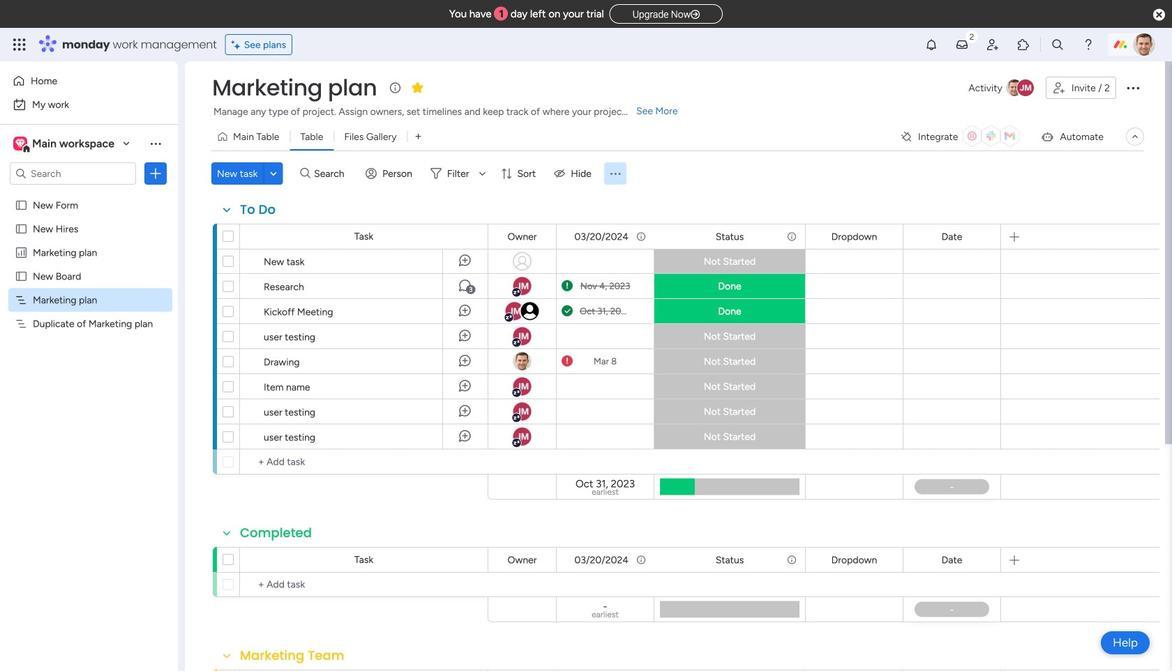Task type: describe. For each thing, give the bounding box(es) containing it.
see plans image
[[231, 37, 244, 53]]

arrow down image
[[474, 165, 491, 182]]

terry turtle image
[[1133, 33, 1156, 56]]

Search field
[[311, 164, 352, 184]]

1 public board image from the top
[[15, 199, 28, 212]]

2 public board image from the top
[[15, 270, 28, 283]]

column information image
[[786, 231, 798, 242]]

public dashboard image
[[15, 246, 28, 260]]

dapulse rightstroke image
[[691, 9, 700, 20]]

help image
[[1082, 38, 1096, 52]]

select product image
[[13, 38, 27, 52]]

add view image
[[416, 132, 421, 142]]

workspace selection element
[[13, 135, 117, 154]]

notifications image
[[925, 38, 939, 52]]

v2 search image
[[300, 166, 311, 182]]

public board image
[[15, 223, 28, 236]]

update feed image
[[955, 38, 969, 52]]

1 + add task text field from the top
[[247, 454, 481, 471]]

collapse board header image
[[1130, 131, 1141, 142]]

invite members image
[[986, 38, 1000, 52]]

angle down image
[[270, 169, 277, 179]]

dapulse close image
[[1153, 8, 1165, 22]]

2 v2 overdue deadline image from the top
[[562, 355, 573, 368]]

options image
[[1125, 80, 1142, 96]]



Task type: locate. For each thing, give the bounding box(es) containing it.
search everything image
[[1051, 38, 1065, 52]]

options image
[[149, 167, 163, 181]]

public board image
[[15, 199, 28, 212], [15, 270, 28, 283]]

workspace options image
[[149, 137, 163, 151]]

2 vertical spatial option
[[0, 193, 178, 196]]

2 image
[[966, 29, 978, 44]]

0 vertical spatial option
[[8, 70, 170, 92]]

1 vertical spatial + add task text field
[[247, 577, 481, 594]]

monday marketplace image
[[1017, 38, 1031, 52]]

workspace image
[[13, 136, 27, 151], [15, 136, 25, 151]]

v2 overdue deadline image
[[562, 280, 573, 293], [562, 355, 573, 368]]

1 workspace image from the left
[[13, 136, 27, 151]]

0 vertical spatial + add task text field
[[247, 454, 481, 471]]

1 vertical spatial public board image
[[15, 270, 28, 283]]

2 + add task text field from the top
[[247, 577, 481, 594]]

show board description image
[[387, 81, 404, 95]]

option
[[8, 70, 170, 92], [8, 94, 170, 116], [0, 193, 178, 196]]

1 vertical spatial option
[[8, 94, 170, 116]]

v2 overdue deadline image down v2 done deadline image at the top left of the page
[[562, 355, 573, 368]]

+ Add task text field
[[247, 454, 481, 471], [247, 577, 481, 594]]

2 workspace image from the left
[[15, 136, 25, 151]]

remove from favorites image
[[411, 81, 425, 95]]

list box
[[0, 191, 178, 524]]

menu image
[[608, 167, 622, 181]]

1 vertical spatial v2 overdue deadline image
[[562, 355, 573, 368]]

0 vertical spatial v2 overdue deadline image
[[562, 280, 573, 293]]

public board image up public board image
[[15, 199, 28, 212]]

column information image
[[636, 231, 647, 242], [636, 555, 647, 566], [786, 555, 798, 566]]

1 v2 overdue deadline image from the top
[[562, 280, 573, 293]]

None field
[[209, 73, 381, 103], [237, 201, 279, 219], [504, 229, 540, 245], [571, 229, 632, 245], [712, 229, 748, 245], [828, 229, 881, 245], [938, 229, 966, 245], [237, 525, 315, 543], [504, 553, 540, 568], [571, 553, 632, 568], [712, 553, 748, 568], [828, 553, 881, 568], [938, 553, 966, 568], [237, 648, 348, 666], [209, 73, 381, 103], [237, 201, 279, 219], [504, 229, 540, 245], [571, 229, 632, 245], [712, 229, 748, 245], [828, 229, 881, 245], [938, 229, 966, 245], [237, 525, 315, 543], [504, 553, 540, 568], [571, 553, 632, 568], [712, 553, 748, 568], [828, 553, 881, 568], [938, 553, 966, 568], [237, 648, 348, 666]]

v2 done deadline image
[[562, 305, 573, 318]]

public board image down public dashboard image at the top of page
[[15, 270, 28, 283]]

0 vertical spatial public board image
[[15, 199, 28, 212]]

v2 overdue deadline image up v2 done deadline image at the top left of the page
[[562, 280, 573, 293]]

Search in workspace field
[[29, 166, 117, 182]]



Task type: vqa. For each thing, say whether or not it's contained in the screenshot.
"name" for 3
no



